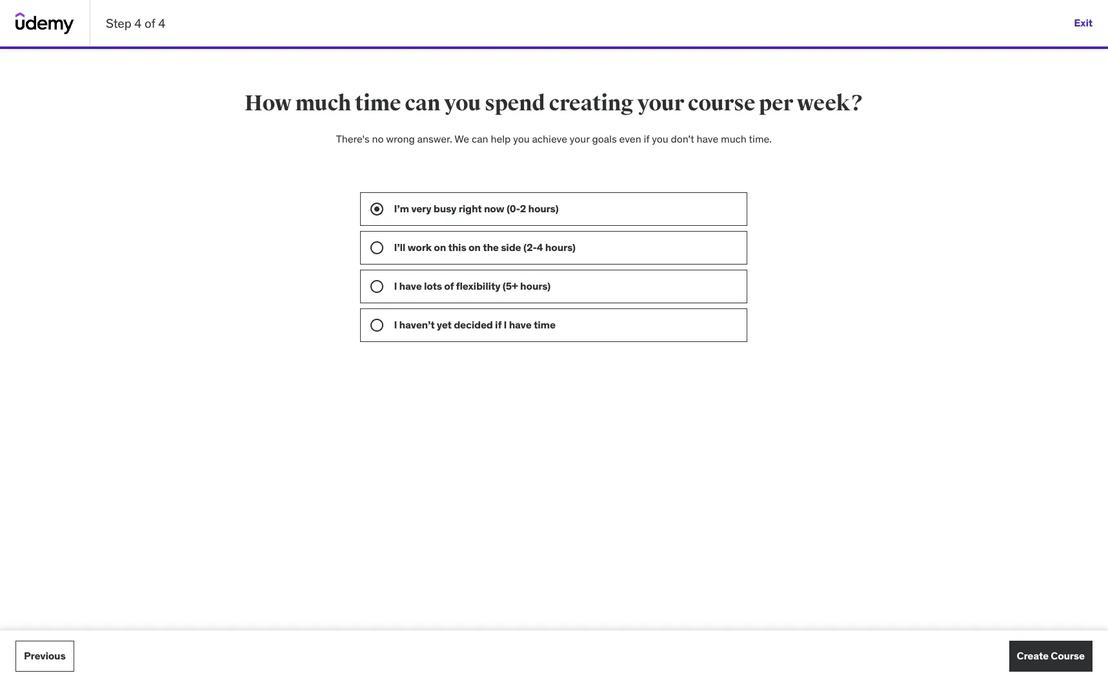 Task type: locate. For each thing, give the bounding box(es) containing it.
4
[[135, 15, 142, 31], [158, 15, 165, 31], [537, 241, 543, 254]]

step 4 of 4
[[106, 15, 165, 31]]

of right "lots"
[[444, 280, 454, 293]]

1 horizontal spatial your
[[638, 90, 684, 117]]

the
[[483, 241, 499, 254]]

1 horizontal spatial have
[[509, 319, 532, 331]]

1 horizontal spatial can
[[472, 132, 489, 145]]

decided
[[454, 319, 493, 331]]

1 vertical spatial of
[[444, 280, 454, 293]]

step
[[106, 15, 132, 31]]

on left the
[[469, 241, 481, 254]]

0 horizontal spatial your
[[570, 132, 590, 145]]

previous button
[[15, 641, 74, 672]]

1 vertical spatial have
[[399, 280, 422, 293]]

previous
[[24, 650, 66, 663]]

hours) right 2
[[528, 202, 559, 215]]

you left don't
[[652, 132, 669, 145]]

i
[[394, 280, 397, 293], [394, 319, 397, 331], [504, 319, 507, 331]]

1 horizontal spatial on
[[469, 241, 481, 254]]

i for i haven't yet decided if i have time
[[394, 319, 397, 331]]

right
[[459, 202, 482, 215]]

there's
[[336, 132, 370, 145]]

haven't
[[399, 319, 435, 331]]

can
[[405, 90, 440, 117], [472, 132, 489, 145]]

if right even on the top right of page
[[644, 132, 650, 145]]

busy
[[434, 202, 457, 215]]

don't
[[671, 132, 695, 145]]

1 horizontal spatial much
[[721, 132, 747, 145]]

course
[[688, 90, 756, 117]]

you up we
[[444, 90, 481, 117]]

i haven't yet decided if i have time
[[394, 319, 556, 331]]

time
[[355, 90, 401, 117], [534, 319, 556, 331]]

your
[[638, 90, 684, 117], [570, 132, 590, 145]]

how much time can you spend creating your course per week?
[[245, 90, 864, 117]]

of
[[145, 15, 155, 31], [444, 280, 454, 293]]

1 vertical spatial hours)
[[545, 241, 576, 254]]

have
[[697, 132, 719, 145], [399, 280, 422, 293], [509, 319, 532, 331]]

0 vertical spatial if
[[644, 132, 650, 145]]

2 horizontal spatial have
[[697, 132, 719, 145]]

very
[[411, 202, 432, 215]]

step 4 of 4 element
[[0, 46, 1109, 49]]

i'm
[[394, 202, 409, 215]]

much up there's
[[295, 90, 351, 117]]

much left time.
[[721, 132, 747, 145]]

on left this
[[434, 241, 446, 254]]

hours)
[[528, 202, 559, 215], [545, 241, 576, 254], [520, 280, 551, 293]]

can up answer. at top
[[405, 90, 440, 117]]

have down (5+
[[509, 319, 532, 331]]

if right decided
[[495, 319, 502, 331]]

if
[[644, 132, 650, 145], [495, 319, 502, 331]]

0 horizontal spatial if
[[495, 319, 502, 331]]

1 vertical spatial can
[[472, 132, 489, 145]]

per
[[759, 90, 793, 117]]

have left "lots"
[[399, 280, 422, 293]]

there's no wrong answer. we can help you achieve your goals even if you don't have much time.
[[336, 132, 772, 145]]

i'm very busy right now (0-2 hours)
[[394, 202, 559, 215]]

2 vertical spatial have
[[509, 319, 532, 331]]

you
[[444, 90, 481, 117], [513, 132, 530, 145], [652, 132, 669, 145]]

can right we
[[472, 132, 489, 145]]

i'll work on this on the side (2-4 hours)
[[394, 241, 576, 254]]

hours) right (5+
[[520, 280, 551, 293]]

of right step
[[145, 15, 155, 31]]

work
[[408, 241, 432, 254]]

2 on from the left
[[469, 241, 481, 254]]

0 vertical spatial of
[[145, 15, 155, 31]]

1 horizontal spatial time
[[534, 319, 556, 331]]

0 vertical spatial hours)
[[528, 202, 559, 215]]

exit button
[[1075, 8, 1093, 39]]

i left "lots"
[[394, 280, 397, 293]]

1 horizontal spatial if
[[644, 132, 650, 145]]

0 horizontal spatial on
[[434, 241, 446, 254]]

i right decided
[[504, 319, 507, 331]]

create
[[1017, 650, 1049, 663]]

hours) right (2-
[[545, 241, 576, 254]]

have right don't
[[697, 132, 719, 145]]

course
[[1051, 650, 1085, 663]]

you right help
[[513, 132, 530, 145]]

1 vertical spatial your
[[570, 132, 590, 145]]

lots
[[424, 280, 442, 293]]

on
[[434, 241, 446, 254], [469, 241, 481, 254]]

much
[[295, 90, 351, 117], [721, 132, 747, 145]]

0 horizontal spatial can
[[405, 90, 440, 117]]

i left haven't
[[394, 319, 397, 331]]

now
[[484, 202, 505, 215]]

2 horizontal spatial you
[[652, 132, 669, 145]]

this
[[448, 241, 467, 254]]

1 vertical spatial much
[[721, 132, 747, 145]]

0 vertical spatial time
[[355, 90, 401, 117]]

goals
[[592, 132, 617, 145]]

your left the goals
[[570, 132, 590, 145]]

your up don't
[[638, 90, 684, 117]]

creating
[[549, 90, 634, 117]]

(5+
[[503, 280, 518, 293]]

0 vertical spatial much
[[295, 90, 351, 117]]

0 vertical spatial can
[[405, 90, 440, 117]]



Task type: describe. For each thing, give the bounding box(es) containing it.
i have lots of flexibility (5+ hours)
[[394, 280, 551, 293]]

(2-
[[524, 241, 537, 254]]

i'll
[[394, 241, 406, 254]]

answer.
[[417, 132, 452, 145]]

yet
[[437, 319, 452, 331]]

time.
[[749, 132, 772, 145]]

1 horizontal spatial you
[[513, 132, 530, 145]]

0 vertical spatial your
[[638, 90, 684, 117]]

create course
[[1017, 650, 1085, 663]]

we
[[455, 132, 469, 145]]

udemy image
[[15, 12, 74, 34]]

0 horizontal spatial time
[[355, 90, 401, 117]]

side
[[501, 241, 521, 254]]

even
[[620, 132, 642, 145]]

how
[[245, 90, 292, 117]]

1 horizontal spatial 4
[[158, 15, 165, 31]]

i for i have lots of flexibility (5+ hours)
[[394, 280, 397, 293]]

0 horizontal spatial much
[[295, 90, 351, 117]]

spend
[[485, 90, 545, 117]]

2
[[520, 202, 526, 215]]

1 horizontal spatial of
[[444, 280, 454, 293]]

1 vertical spatial time
[[534, 319, 556, 331]]

0 horizontal spatial have
[[399, 280, 422, 293]]

exit
[[1075, 16, 1093, 29]]

achieve
[[532, 132, 568, 145]]

week?
[[797, 90, 864, 117]]

0 horizontal spatial 4
[[135, 15, 142, 31]]

flexibility
[[456, 280, 501, 293]]

0 vertical spatial have
[[697, 132, 719, 145]]

2 horizontal spatial 4
[[537, 241, 543, 254]]

0 horizontal spatial of
[[145, 15, 155, 31]]

1 on from the left
[[434, 241, 446, 254]]

2 vertical spatial hours)
[[520, 280, 551, 293]]

(0-
[[507, 202, 520, 215]]

help
[[491, 132, 511, 145]]

create course button
[[1010, 641, 1093, 672]]

wrong
[[386, 132, 415, 145]]

1 vertical spatial if
[[495, 319, 502, 331]]

0 horizontal spatial you
[[444, 90, 481, 117]]

no
[[372, 132, 384, 145]]



Task type: vqa. For each thing, say whether or not it's contained in the screenshot.
Create Course button
yes



